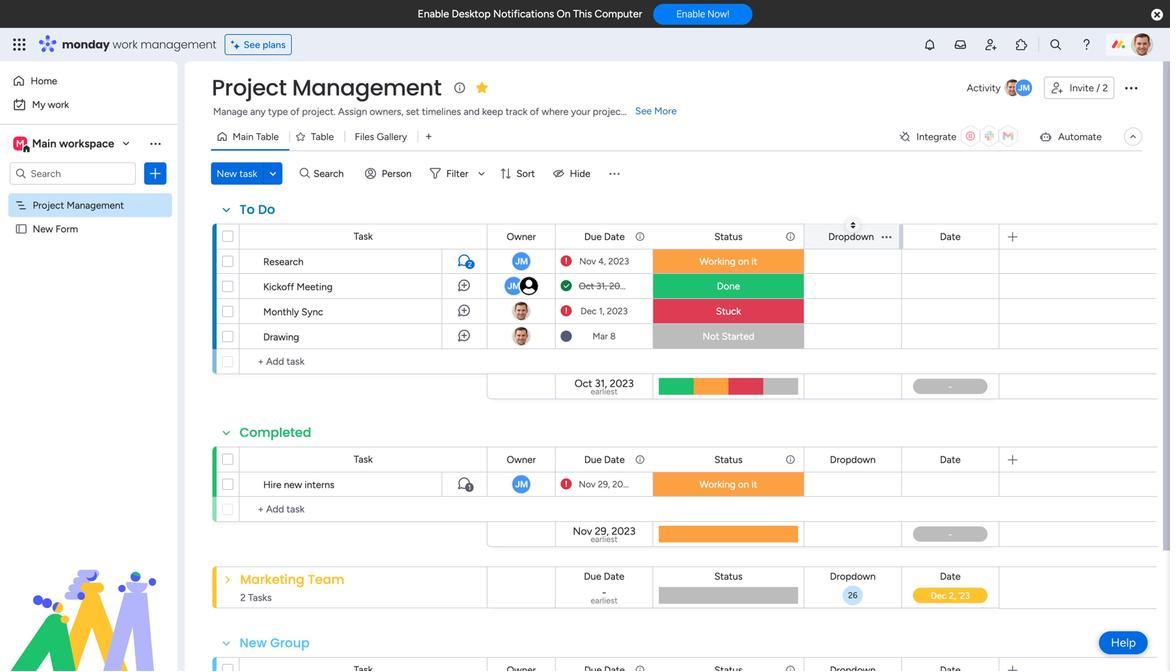 Task type: locate. For each thing, give the bounding box(es) containing it.
1 due date from the top
[[585, 231, 625, 243]]

31, for oct 31, 2023
[[597, 281, 607, 292]]

earliest inside nov 29, 2023 earliest
[[591, 534, 618, 544]]

0 vertical spatial oct
[[579, 281, 595, 292]]

nov for nov 4, 2023
[[580, 256, 597, 267]]

2023 right 4, at the top
[[609, 256, 630, 267]]

1 vertical spatial project management
[[33, 199, 124, 211]]

earliest down nov 29, 2023 earliest
[[591, 596, 618, 606]]

Marketing Team field
[[237, 571, 348, 589]]

monday
[[62, 37, 110, 52]]

2023 inside oct 31, 2023 earliest
[[610, 377, 634, 390]]

1 status from the top
[[715, 231, 743, 243]]

column information image
[[635, 231, 646, 242], [785, 454, 797, 465], [785, 665, 797, 671]]

status
[[715, 231, 743, 243], [715, 454, 743, 466], [715, 570, 743, 582]]

collapse board header image
[[1128, 131, 1140, 142]]

0 horizontal spatial of
[[291, 106, 300, 117]]

due date up nov 29, 2023
[[585, 454, 625, 466]]

table down project.
[[311, 131, 334, 143]]

to
[[240, 201, 255, 218]]

1 date field from the top
[[937, 229, 965, 244]]

public board image
[[15, 222, 28, 236]]

hire
[[263, 479, 282, 491]]

type
[[268, 106, 288, 117]]

1 vertical spatial management
[[67, 199, 124, 211]]

0 vertical spatial task
[[354, 230, 373, 242]]

2 vertical spatial due
[[584, 570, 602, 582]]

2 on from the top
[[739, 478, 750, 490]]

main table button
[[211, 125, 290, 148]]

0 horizontal spatial main
[[32, 137, 56, 150]]

2 earliest from the top
[[591, 534, 618, 544]]

2
[[1103, 82, 1109, 94], [468, 260, 472, 269]]

status field for completed
[[711, 452, 747, 467]]

0 horizontal spatial enable
[[418, 8, 449, 20]]

of right track
[[530, 106, 540, 117]]

2 vertical spatial status field
[[711, 569, 747, 584]]

0 horizontal spatial management
[[67, 199, 124, 211]]

earliest inside due date - earliest
[[591, 596, 618, 606]]

0 vertical spatial due date
[[585, 231, 625, 243]]

see plans button
[[225, 34, 292, 55]]

2023 inside nov 29, 2023 earliest
[[612, 525, 636, 538]]

1 horizontal spatial work
[[113, 37, 138, 52]]

1 horizontal spatial table
[[311, 131, 334, 143]]

help button
[[1100, 631, 1149, 654]]

1 owner from the top
[[507, 231, 536, 243]]

enable left "desktop"
[[418, 8, 449, 20]]

nov
[[580, 256, 597, 267], [579, 479, 596, 490], [573, 525, 593, 538]]

list box containing project management
[[0, 191, 178, 429]]

new left group
[[240, 634, 267, 652]]

1 horizontal spatial v2 ellipsis image
[[785, 658, 795, 671]]

new
[[284, 479, 302, 491]]

due date field for column information image associated with due date
[[581, 229, 629, 244]]

done
[[717, 280, 741, 292]]

new task
[[217, 168, 257, 179]]

2 owner field from the top
[[504, 452, 540, 467]]

gallery
[[377, 131, 407, 143]]

29, for nov 29, 2023
[[598, 479, 610, 490]]

2 working from the top
[[700, 478, 736, 490]]

date field for dropdown
[[937, 569, 965, 584]]

work right my
[[48, 99, 69, 110]]

1 vertical spatial date field
[[937, 452, 965, 467]]

owner for completed
[[507, 454, 536, 466]]

2 it from the top
[[752, 478, 758, 490]]

enable inside button
[[677, 8, 706, 20]]

Due Date field
[[581, 229, 629, 244], [581, 452, 629, 467], [581, 569, 628, 584]]

project
[[212, 72, 287, 103], [33, 199, 64, 211]]

enable
[[418, 8, 449, 20], [677, 8, 706, 20]]

nov for nov 29, 2023
[[579, 479, 596, 490]]

2023 down nov 4, 2023
[[610, 281, 631, 292]]

31, down mar
[[595, 377, 608, 390]]

v2 overdue deadline image
[[561, 255, 572, 268], [561, 305, 572, 318], [561, 478, 572, 491]]

3 due from the top
[[584, 570, 602, 582]]

1 vertical spatial working
[[700, 478, 736, 490]]

0 vertical spatial status
[[715, 231, 743, 243]]

0 vertical spatial due
[[585, 231, 602, 243]]

earliest for 29,
[[591, 534, 618, 544]]

date field for status
[[937, 229, 965, 244]]

any
[[250, 106, 266, 117]]

enable left now!
[[677, 8, 706, 20]]

1 vertical spatial nov
[[579, 479, 596, 490]]

2 enable from the left
[[677, 8, 706, 20]]

nov inside nov 29, 2023 earliest
[[573, 525, 593, 538]]

0 horizontal spatial table
[[256, 131, 279, 143]]

1 task from the top
[[354, 230, 373, 242]]

0 vertical spatial v2 overdue deadline image
[[561, 255, 572, 268]]

dapulse close image
[[1152, 8, 1164, 22]]

0 horizontal spatial project management
[[33, 199, 124, 211]]

1 status field from the top
[[711, 229, 747, 244]]

nov up nov 29, 2023 earliest
[[579, 479, 596, 490]]

v2 overdue deadline image left dec
[[561, 305, 572, 318]]

v2 ellipsis image
[[536, 658, 546, 671], [785, 658, 795, 671]]

0 vertical spatial earliest
[[591, 386, 618, 397]]

1 horizontal spatial management
[[292, 72, 442, 103]]

2 vertical spatial earliest
[[591, 596, 618, 606]]

work
[[113, 37, 138, 52], [48, 99, 69, 110]]

1 vertical spatial status
[[715, 454, 743, 466]]

Date field
[[937, 229, 965, 244], [937, 452, 965, 467], [937, 569, 965, 584]]

0 vertical spatial 29,
[[598, 479, 610, 490]]

notifications image
[[923, 38, 937, 52]]

owner
[[507, 231, 536, 243], [507, 454, 536, 466]]

not
[[703, 330, 720, 342]]

0 vertical spatial project management
[[212, 72, 442, 103]]

due up nov 29, 2023
[[585, 454, 602, 466]]

main right the workspace image
[[32, 137, 56, 150]]

0 vertical spatial due date field
[[581, 229, 629, 244]]

0 vertical spatial owner
[[507, 231, 536, 243]]

0 horizontal spatial new
[[33, 223, 53, 235]]

Status field
[[711, 229, 747, 244], [711, 452, 747, 467], [711, 569, 747, 584]]

due inside due date - earliest
[[584, 570, 602, 582]]

column information image
[[785, 231, 797, 242], [635, 454, 646, 465], [635, 665, 646, 671]]

1 table from the left
[[256, 131, 279, 143]]

show board description image
[[452, 81, 468, 95]]

new for new task
[[217, 168, 237, 179]]

project.
[[302, 106, 336, 117]]

earliest up due date - earliest
[[591, 534, 618, 544]]

main down manage
[[233, 131, 254, 143]]

due date up nov 4, 2023
[[585, 231, 625, 243]]

2 vertical spatial due date field
[[581, 569, 628, 584]]

2 due date field from the top
[[581, 452, 629, 467]]

column information image for status
[[785, 454, 797, 465]]

list box
[[0, 191, 178, 429]]

oct
[[579, 281, 595, 292], [575, 377, 593, 390]]

not started
[[703, 330, 755, 342]]

activity
[[968, 82, 1001, 94]]

project management up form
[[33, 199, 124, 211]]

+ Add task text field
[[247, 501, 481, 518]]

main inside 'workspace selection' element
[[32, 137, 56, 150]]

my work
[[32, 99, 69, 110]]

1 horizontal spatial new
[[217, 168, 237, 179]]

1 vertical spatial work
[[48, 99, 69, 110]]

project up the new form
[[33, 199, 64, 211]]

1 working on it from the top
[[700, 255, 758, 267]]

1 vertical spatial 31,
[[595, 377, 608, 390]]

option
[[0, 193, 178, 195]]

0 horizontal spatial see
[[244, 39, 260, 51]]

3 status field from the top
[[711, 569, 747, 584]]

project up any
[[212, 72, 287, 103]]

1 vertical spatial owner field
[[504, 452, 540, 467]]

1 owner field from the top
[[504, 229, 540, 244]]

31, inside oct 31, 2023 earliest
[[595, 377, 608, 390]]

table down any
[[256, 131, 279, 143]]

filter
[[447, 168, 469, 179]]

2023 up nov 29, 2023 earliest
[[613, 479, 634, 490]]

1 vertical spatial project
[[33, 199, 64, 211]]

new left the task
[[217, 168, 237, 179]]

invite members image
[[985, 38, 999, 52]]

1 vertical spatial oct
[[575, 377, 593, 390]]

2023 for nov 29, 2023 earliest
[[612, 525, 636, 538]]

0 vertical spatial work
[[113, 37, 138, 52]]

3 earliest from the top
[[591, 596, 618, 606]]

on
[[739, 255, 750, 267], [739, 478, 750, 490]]

marketing team
[[240, 571, 345, 588]]

New Group field
[[236, 634, 313, 652]]

project management up project.
[[212, 72, 442, 103]]

31, for oct 31, 2023 earliest
[[595, 377, 608, 390]]

see left the plans
[[244, 39, 260, 51]]

1 vertical spatial owner
[[507, 454, 536, 466]]

1 horizontal spatial enable
[[677, 8, 706, 20]]

0 vertical spatial working
[[700, 255, 736, 267]]

terry turtle image
[[1132, 33, 1154, 56]]

0 vertical spatial see
[[244, 39, 260, 51]]

main inside button
[[233, 131, 254, 143]]

2023 down 8 in the right of the page
[[610, 377, 634, 390]]

1 horizontal spatial of
[[530, 106, 540, 117]]

manage any type of project. assign owners, set timelines and keep track of where your project stands.
[[213, 106, 658, 117]]

2 vertical spatial status
[[715, 570, 743, 582]]

task up + add task text box
[[354, 453, 373, 465]]

new right public board icon
[[33, 223, 53, 235]]

2 vertical spatial date field
[[937, 569, 965, 584]]

1 vertical spatial v2 overdue deadline image
[[561, 305, 572, 318]]

monthly sync
[[263, 306, 323, 318]]

new inside list box
[[33, 223, 53, 235]]

options image
[[148, 167, 162, 181]]

2 horizontal spatial new
[[240, 634, 267, 652]]

1 it from the top
[[752, 255, 758, 267]]

filter button
[[424, 162, 490, 185]]

2023 right 1,
[[607, 306, 628, 317]]

1 v2 overdue deadline image from the top
[[561, 255, 572, 268]]

v2 overdue deadline image up v2 done deadline image
[[561, 255, 572, 268]]

0 vertical spatial status field
[[711, 229, 747, 244]]

29, up nov 29, 2023 earliest
[[598, 479, 610, 490]]

0 vertical spatial management
[[292, 72, 442, 103]]

0 vertical spatial new
[[217, 168, 237, 179]]

on
[[557, 8, 571, 20]]

0 vertical spatial date field
[[937, 229, 965, 244]]

2023 down nov 29, 2023
[[612, 525, 636, 538]]

1 horizontal spatial see
[[636, 105, 652, 117]]

1 due from the top
[[585, 231, 602, 243]]

earliest for date
[[591, 596, 618, 606]]

home
[[31, 75, 57, 87]]

column information image for to do
[[785, 231, 797, 242]]

sync
[[302, 306, 323, 318]]

0 horizontal spatial work
[[48, 99, 69, 110]]

earliest inside oct 31, 2023 earliest
[[591, 386, 618, 397]]

work right monday
[[113, 37, 138, 52]]

of right type
[[291, 106, 300, 117]]

0 vertical spatial owner field
[[504, 229, 540, 244]]

1 enable from the left
[[418, 8, 449, 20]]

oct inside oct 31, 2023 earliest
[[575, 377, 593, 390]]

1 vertical spatial due
[[585, 454, 602, 466]]

of
[[291, 106, 300, 117], [530, 106, 540, 117]]

due down nov 29, 2023 earliest
[[584, 570, 602, 582]]

management up 'assign'
[[292, 72, 442, 103]]

31, down 4, at the top
[[597, 281, 607, 292]]

due date for due date field for middle column information icon
[[585, 454, 625, 466]]

remove from favorites image
[[475, 80, 489, 94]]

v2 overdue deadline image left nov 29, 2023
[[561, 478, 572, 491]]

0 horizontal spatial 2
[[468, 260, 472, 269]]

working
[[700, 255, 736, 267], [700, 478, 736, 490]]

earliest
[[591, 386, 618, 397], [591, 534, 618, 544], [591, 596, 618, 606]]

2 vertical spatial dropdown field
[[827, 569, 880, 584]]

Completed field
[[236, 424, 315, 442]]

new inside button
[[217, 168, 237, 179]]

0 vertical spatial column information image
[[785, 231, 797, 242]]

3 date field from the top
[[937, 569, 965, 584]]

2 due date from the top
[[585, 454, 625, 466]]

new inside field
[[240, 634, 267, 652]]

management inside list box
[[67, 199, 124, 211]]

select product image
[[13, 38, 26, 52]]

dec
[[581, 306, 597, 317]]

enable for enable desktop notifications on this computer
[[418, 8, 449, 20]]

due date field for middle column information icon
[[581, 452, 629, 467]]

due
[[585, 231, 602, 243], [585, 454, 602, 466], [584, 570, 602, 582]]

29, down nov 29, 2023
[[595, 525, 609, 538]]

2 v2 ellipsis image from the left
[[785, 658, 795, 671]]

table
[[256, 131, 279, 143], [311, 131, 334, 143]]

due date field up -
[[581, 569, 628, 584]]

2 status field from the top
[[711, 452, 747, 467]]

2 owner from the top
[[507, 454, 536, 466]]

31,
[[597, 281, 607, 292], [595, 377, 608, 390]]

due date field up nov 29, 2023
[[581, 452, 629, 467]]

project management
[[212, 72, 442, 103], [33, 199, 124, 211]]

see left more
[[636, 105, 652, 117]]

table button
[[290, 125, 345, 148]]

1 vertical spatial column information image
[[785, 454, 797, 465]]

2 v2 overdue deadline image from the top
[[561, 305, 572, 318]]

1 vertical spatial task
[[354, 453, 373, 465]]

drawing
[[263, 331, 299, 343]]

2 vertical spatial new
[[240, 634, 267, 652]]

where
[[542, 106, 569, 117]]

1 horizontal spatial 2
[[1103, 82, 1109, 94]]

1 horizontal spatial project management
[[212, 72, 442, 103]]

1 vertical spatial 2
[[468, 260, 472, 269]]

None field
[[504, 662, 540, 671], [581, 662, 629, 671], [711, 662, 747, 671], [827, 662, 880, 671], [937, 662, 965, 671], [504, 662, 540, 671], [581, 662, 629, 671], [711, 662, 747, 671], [827, 662, 880, 671], [937, 662, 965, 671]]

1 vertical spatial status field
[[711, 452, 747, 467]]

2 vertical spatial column information image
[[635, 665, 646, 671]]

set
[[406, 106, 420, 117]]

0 horizontal spatial project
[[33, 199, 64, 211]]

it
[[752, 255, 758, 267], [752, 478, 758, 490]]

1 vertical spatial due date
[[585, 454, 625, 466]]

2 task from the top
[[354, 453, 373, 465]]

Owner field
[[504, 229, 540, 244], [504, 452, 540, 467]]

1 vertical spatial new
[[33, 223, 53, 235]]

team
[[308, 571, 345, 588]]

29, inside nov 29, 2023 earliest
[[595, 525, 609, 538]]

Dropdown field
[[825, 229, 878, 244], [827, 452, 880, 467], [827, 569, 880, 584]]

due date - earliest
[[584, 570, 625, 606]]

0 vertical spatial it
[[752, 255, 758, 267]]

column information image for due date
[[635, 231, 646, 242]]

lottie animation element
[[0, 530, 178, 671]]

1 horizontal spatial project
[[212, 72, 287, 103]]

oct for oct 31, 2023
[[579, 281, 595, 292]]

table inside table button
[[311, 131, 334, 143]]

2 status from the top
[[715, 454, 743, 466]]

0 vertical spatial column information image
[[635, 231, 646, 242]]

0 vertical spatial 2
[[1103, 82, 1109, 94]]

0 vertical spatial nov
[[580, 256, 597, 267]]

main
[[233, 131, 254, 143], [32, 137, 56, 150]]

kickoff
[[263, 281, 294, 293]]

owner field for completed
[[504, 452, 540, 467]]

integrate
[[917, 131, 957, 143]]

desktop
[[452, 8, 491, 20]]

sort asc image
[[851, 221, 856, 229]]

1 vertical spatial it
[[752, 478, 758, 490]]

nov down nov 29, 2023
[[573, 525, 593, 538]]

workspace
[[59, 137, 114, 150]]

earliest down mar 8
[[591, 386, 618, 397]]

enable now! button
[[654, 4, 753, 25]]

status for to do
[[715, 231, 743, 243]]

1 horizontal spatial main
[[233, 131, 254, 143]]

1 vertical spatial on
[[739, 478, 750, 490]]

timelines
[[422, 106, 462, 117]]

0 vertical spatial 31,
[[597, 281, 607, 292]]

0 vertical spatial working on it
[[700, 255, 758, 267]]

1 vertical spatial see
[[636, 105, 652, 117]]

1 vertical spatial 29,
[[595, 525, 609, 538]]

my
[[32, 99, 45, 110]]

29,
[[598, 479, 610, 490], [595, 525, 609, 538]]

2 table from the left
[[311, 131, 334, 143]]

owner field for to do
[[504, 229, 540, 244]]

nov left 4, at the top
[[580, 256, 597, 267]]

completed
[[240, 424, 312, 442]]

new
[[217, 168, 237, 179], [33, 223, 53, 235], [240, 634, 267, 652]]

2 vertical spatial nov
[[573, 525, 593, 538]]

v2 overdue deadline image for monthly sync
[[561, 305, 572, 318]]

work inside option
[[48, 99, 69, 110]]

due up 4, at the top
[[585, 231, 602, 243]]

sort
[[517, 168, 535, 179]]

now!
[[708, 8, 730, 20]]

management up form
[[67, 199, 124, 211]]

task down person "popup button"
[[354, 230, 373, 242]]

1 vertical spatial earliest
[[591, 534, 618, 544]]

Search in workspace field
[[29, 166, 116, 182]]

0 horizontal spatial v2 ellipsis image
[[536, 658, 546, 671]]

29, for nov 29, 2023 earliest
[[595, 525, 609, 538]]

track
[[506, 106, 528, 117]]

this
[[574, 8, 592, 20]]

monday work management
[[62, 37, 217, 52]]

0 vertical spatial on
[[739, 255, 750, 267]]

see inside button
[[244, 39, 260, 51]]

To Do field
[[236, 201, 279, 219]]

1 vertical spatial working on it
[[700, 478, 758, 490]]

1 vertical spatial due date field
[[581, 452, 629, 467]]

Search field
[[310, 164, 352, 183]]

see for see more
[[636, 105, 652, 117]]

2 vertical spatial v2 overdue deadline image
[[561, 478, 572, 491]]

table inside main table button
[[256, 131, 279, 143]]

1 due date field from the top
[[581, 229, 629, 244]]

hide button
[[548, 162, 599, 185]]

nov 29, 2023 earliest
[[573, 525, 636, 544]]

due date field up nov 4, 2023
[[581, 229, 629, 244]]

help
[[1112, 636, 1137, 650]]

1 earliest from the top
[[591, 386, 618, 397]]



Task type: describe. For each thing, give the bounding box(es) containing it.
1 v2 ellipsis image from the left
[[536, 658, 546, 671]]

home link
[[8, 70, 169, 92]]

person button
[[360, 162, 420, 185]]

your
[[571, 106, 591, 117]]

files
[[355, 131, 375, 143]]

2 vertical spatial dropdown
[[831, 570, 876, 582]]

3 v2 overdue deadline image from the top
[[561, 478, 572, 491]]

new for new form
[[33, 223, 53, 235]]

main workspace
[[32, 137, 114, 150]]

1 of from the left
[[291, 106, 300, 117]]

marketing
[[240, 571, 305, 588]]

files gallery
[[355, 131, 407, 143]]

1 vertical spatial dropdown field
[[827, 452, 880, 467]]

task for to do
[[354, 230, 373, 242]]

2 inside 'invite / 2' button
[[1103, 82, 1109, 94]]

3 status from the top
[[715, 570, 743, 582]]

meeting
[[297, 281, 333, 293]]

see plans
[[244, 39, 286, 51]]

search everything image
[[1050, 38, 1064, 52]]

owner for to do
[[507, 231, 536, 243]]

enable for enable now!
[[677, 8, 706, 20]]

owners,
[[370, 106, 404, 117]]

invite
[[1070, 82, 1095, 94]]

2 due from the top
[[585, 454, 602, 466]]

1
[[468, 483, 471, 492]]

2 inside 2 button
[[468, 260, 472, 269]]

work for monday
[[113, 37, 138, 52]]

1,
[[599, 306, 605, 317]]

interns
[[305, 479, 335, 491]]

workspace image
[[13, 136, 27, 151]]

1 working from the top
[[700, 255, 736, 267]]

see more link
[[634, 104, 679, 118]]

home option
[[8, 70, 169, 92]]

my work option
[[8, 93, 169, 116]]

mar 8
[[593, 331, 616, 342]]

2 of from the left
[[530, 106, 540, 117]]

column information image for new group
[[635, 665, 646, 671]]

stands.
[[627, 106, 658, 117]]

workspace selection element
[[13, 135, 116, 153]]

assign
[[338, 106, 367, 117]]

2023 for dec 1, 2023
[[607, 306, 628, 317]]

project
[[593, 106, 625, 117]]

new group
[[240, 634, 310, 652]]

oct for oct 31, 2023 earliest
[[575, 377, 593, 390]]

earliest for 31,
[[591, 386, 618, 397]]

dec 1, 2023
[[581, 306, 628, 317]]

automate
[[1059, 131, 1103, 143]]

v2 done deadline image
[[561, 279, 572, 293]]

person
[[382, 168, 412, 179]]

nov 4, 2023
[[580, 256, 630, 267]]

help image
[[1080, 38, 1094, 52]]

sort desc image
[[851, 221, 856, 229]]

management
[[141, 37, 217, 52]]

0 vertical spatial project
[[212, 72, 287, 103]]

project management inside list box
[[33, 199, 124, 211]]

arrow down image
[[474, 165, 490, 182]]

see more
[[636, 105, 677, 117]]

hide
[[570, 168, 591, 179]]

enable now!
[[677, 8, 730, 20]]

computer
[[595, 8, 643, 20]]

due date for due date field associated with column information image associated with due date
[[585, 231, 625, 243]]

2023 for oct 31, 2023 earliest
[[610, 377, 634, 390]]

my work link
[[8, 93, 169, 116]]

research
[[263, 256, 304, 268]]

work for my
[[48, 99, 69, 110]]

to do
[[240, 201, 275, 218]]

group
[[270, 634, 310, 652]]

see for see plans
[[244, 39, 260, 51]]

nov for nov 29, 2023 earliest
[[573, 525, 593, 538]]

files gallery button
[[345, 125, 418, 148]]

integrate button
[[893, 122, 1028, 151]]

4,
[[599, 256, 606, 267]]

m
[[16, 138, 24, 149]]

/
[[1097, 82, 1101, 94]]

invite / 2 button
[[1045, 77, 1115, 99]]

activity button
[[962, 77, 1039, 99]]

2 button
[[442, 249, 487, 274]]

monthly
[[263, 306, 299, 318]]

notifications
[[494, 8, 554, 20]]

Project Management field
[[208, 72, 445, 103]]

form
[[56, 223, 78, 235]]

1 vertical spatial dropdown
[[831, 454, 876, 466]]

v2 overdue deadline image for research
[[561, 255, 572, 268]]

lottie animation image
[[0, 530, 178, 671]]

1 on from the top
[[739, 255, 750, 267]]

invite / 2
[[1070, 82, 1109, 94]]

workspace options image
[[148, 136, 162, 150]]

started
[[722, 330, 755, 342]]

2023 for nov 29, 2023
[[613, 479, 634, 490]]

angle down image
[[270, 168, 277, 179]]

+ Add task text field
[[247, 353, 481, 370]]

mar
[[593, 331, 608, 342]]

status field for to do
[[711, 229, 747, 244]]

1 vertical spatial column information image
[[635, 454, 646, 465]]

main table
[[233, 131, 279, 143]]

update feed image
[[954, 38, 968, 52]]

menu image
[[608, 167, 622, 181]]

hire new interns
[[263, 479, 335, 491]]

main for main table
[[233, 131, 254, 143]]

8
[[611, 331, 616, 342]]

task for completed
[[354, 453, 373, 465]]

new task button
[[211, 162, 263, 185]]

3 due date field from the top
[[581, 569, 628, 584]]

manage
[[213, 106, 248, 117]]

0 vertical spatial dropdown field
[[825, 229, 878, 244]]

oct 31, 2023
[[579, 281, 631, 292]]

2023 for nov 4, 2023
[[609, 256, 630, 267]]

stuck
[[716, 305, 742, 317]]

2 working on it from the top
[[700, 478, 758, 490]]

task
[[240, 168, 257, 179]]

project inside list box
[[33, 199, 64, 211]]

and
[[464, 106, 480, 117]]

2 vertical spatial column information image
[[785, 665, 797, 671]]

2023 for oct 31, 2023
[[610, 281, 631, 292]]

options image
[[1123, 79, 1140, 96]]

date inside due date - earliest
[[604, 570, 625, 582]]

sort button
[[494, 162, 544, 185]]

new form
[[33, 223, 78, 235]]

status for completed
[[715, 454, 743, 466]]

1 button
[[442, 472, 487, 497]]

new for new group
[[240, 634, 267, 652]]

monday marketplace image
[[1015, 38, 1029, 52]]

-
[[602, 586, 607, 599]]

do
[[258, 201, 275, 218]]

oct 31, 2023 earliest
[[575, 377, 634, 397]]

keep
[[482, 106, 504, 117]]

automate button
[[1034, 125, 1108, 148]]

v2 ellipsis image
[[634, 658, 644, 671]]

kickoff meeting
[[263, 281, 333, 293]]

v2 search image
[[300, 166, 310, 181]]

add view image
[[426, 132, 432, 142]]

main for main workspace
[[32, 137, 56, 150]]

plans
[[263, 39, 286, 51]]

2 date field from the top
[[937, 452, 965, 467]]

0 vertical spatial dropdown
[[829, 231, 875, 243]]

enable desktop notifications on this computer
[[418, 8, 643, 20]]



Task type: vqa. For each thing, say whether or not it's contained in the screenshot.
the right Add to favorites image
no



